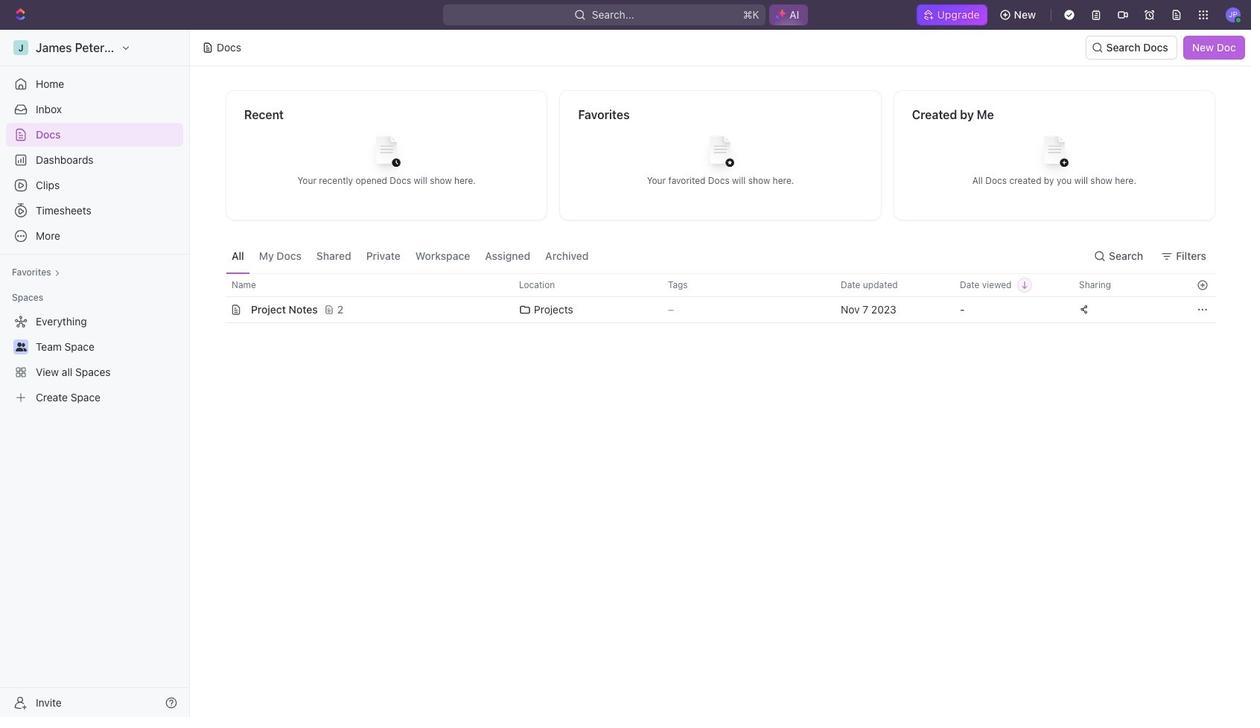 Task type: describe. For each thing, give the bounding box(es) containing it.
sidebar navigation
[[0, 30, 193, 718]]

no recent docs image
[[357, 124, 417, 184]]

james peterson's workspace, , element
[[13, 40, 28, 55]]

1 row from the top
[[209, 273, 1216, 297]]

no favorited docs image
[[691, 124, 751, 184]]



Task type: vqa. For each thing, say whether or not it's contained in the screenshot.
'no recent docs' image
yes



Task type: locate. For each thing, give the bounding box(es) containing it.
row
[[209, 273, 1216, 297], [209, 297, 1216, 323]]

2 row from the top
[[209, 297, 1216, 323]]

user group image
[[15, 343, 26, 352]]

no created by me docs image
[[1025, 124, 1085, 184]]

tab list
[[226, 238, 595, 273]]

tree inside sidebar navigation
[[6, 310, 183, 410]]

tree
[[6, 310, 183, 410]]

table
[[209, 273, 1216, 323]]



